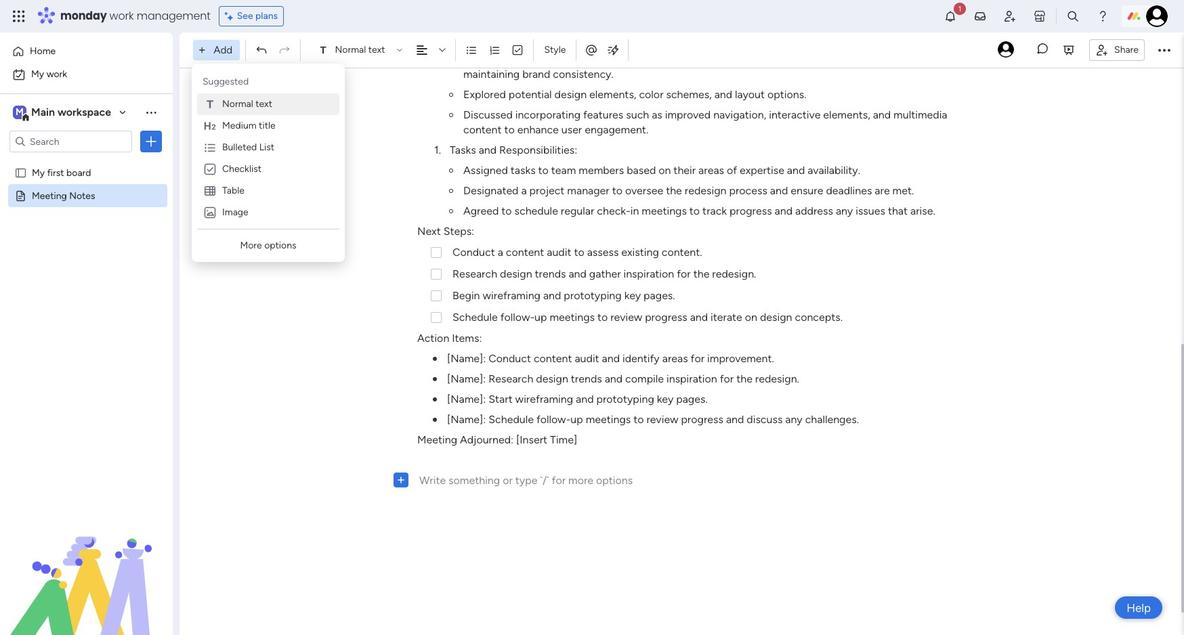 Task type: vqa. For each thing, say whether or not it's contained in the screenshot.
Starts
no



Task type: locate. For each thing, give the bounding box(es) containing it.
checklist menu item
[[197, 159, 340, 180]]

0 horizontal spatial pages.
[[644, 289, 676, 302]]

areas left of on the top
[[699, 164, 725, 177]]

0 vertical spatial up
[[535, 311, 547, 324]]

and
[[847, 53, 865, 66], [715, 88, 733, 101], [874, 108, 892, 121], [479, 144, 497, 157], [788, 164, 806, 177], [771, 184, 789, 197], [775, 205, 793, 218], [569, 268, 587, 281], [544, 289, 562, 302], [691, 311, 708, 324], [602, 353, 620, 365], [605, 373, 623, 386], [576, 393, 594, 406], [727, 414, 745, 426]]

2 public board image from the top
[[14, 189, 27, 202]]

4 [name]: from the top
[[447, 414, 486, 426]]

text
[[369, 44, 385, 56], [256, 98, 273, 110]]

existing
[[622, 246, 659, 259]]

wireframing
[[483, 289, 541, 302], [516, 393, 574, 406]]

2 vertical spatial content
[[534, 353, 572, 365]]

public board image
[[14, 166, 27, 179], [14, 189, 27, 202]]

discussed incorporating features such as improved navigation, interactive elements, and multimedia content to enhance user engagement.
[[464, 108, 951, 136]]

content down discussed
[[464, 123, 502, 136]]

color
[[640, 88, 664, 101]]

conduct a content audit to assess existing content.
[[453, 246, 703, 259]]

elements, right interactive
[[824, 108, 871, 121]]

1 image left update feed image
[[954, 1, 967, 16]]

options
[[265, 240, 297, 251]]

image menu item
[[197, 202, 340, 224]]

work right 'monday' at the top of page
[[110, 8, 134, 24]]

1 image down action
[[433, 357, 437, 361]]

progress
[[730, 205, 773, 218], [645, 311, 688, 324], [682, 414, 724, 426]]

engagement.
[[585, 123, 649, 136]]

1 2 image from the top
[[449, 93, 454, 97]]

0 vertical spatial text
[[369, 44, 385, 56]]

public board image left "meeting notes" in the top left of the page
[[14, 189, 27, 202]]

1 image for [name]: conduct content audit and identify areas for improvement.
[[433, 357, 437, 361]]

elements, up features
[[590, 88, 637, 101]]

inspiration down existing
[[624, 268, 675, 281]]

board activity image
[[999, 41, 1015, 57]]

check-
[[597, 205, 631, 218]]

1 image up 1 image
[[433, 378, 437, 382]]

content for conduct
[[534, 353, 572, 365]]

0 horizontal spatial follow-
[[501, 311, 535, 324]]

elements,
[[590, 88, 637, 101], [824, 108, 871, 121]]

my inside option
[[31, 68, 44, 80]]

trends
[[535, 268, 566, 281], [571, 373, 602, 386]]

list box
[[0, 158, 173, 390]]

assigned tasks to team members based on their areas of expertise and availability.
[[464, 164, 861, 177]]

meetings
[[642, 205, 687, 218], [550, 311, 595, 324], [586, 414, 631, 426]]

table menu item
[[197, 180, 340, 202]]

meeting notes
[[32, 190, 95, 201]]

work down home
[[47, 68, 67, 80]]

on right "focusing"
[[728, 53, 740, 66]]

work for monday
[[110, 8, 134, 24]]

challenges.
[[806, 414, 860, 426]]

1 [name]: from the top
[[447, 353, 486, 365]]

1 horizontal spatial normal text
[[335, 44, 385, 56]]

the down improvement.
[[737, 373, 753, 386]]

0 vertical spatial content
[[464, 123, 502, 136]]

3 [name]: from the top
[[447, 393, 486, 406]]

as
[[652, 108, 663, 121]]

design up '[name]: start wireframing and prototyping key pages.'
[[536, 373, 569, 386]]

improvement.
[[708, 353, 775, 365]]

0 horizontal spatial trends
[[535, 268, 566, 281]]

home
[[30, 45, 56, 57]]

1 horizontal spatial trends
[[571, 373, 602, 386]]

kendall parks image
[[1147, 5, 1169, 27]]

2 [name]: from the top
[[447, 373, 486, 386]]

1 vertical spatial elements,
[[824, 108, 871, 121]]

conduct up 'start'
[[489, 353, 531, 365]]

numbered list image
[[489, 44, 501, 56]]

0 vertical spatial key
[[625, 289, 641, 302]]

bulleted list image
[[203, 141, 217, 155]]

0 horizontal spatial text
[[256, 98, 273, 110]]

workspace options image
[[144, 106, 158, 119]]

1 horizontal spatial follow-
[[537, 414, 571, 426]]

0 horizontal spatial normal
[[222, 98, 253, 110]]

2 vertical spatial on
[[746, 311, 758, 324]]

0 vertical spatial meeting
[[32, 190, 67, 201]]

up down '[name]: start wireframing and prototyping key pages.'
[[571, 414, 583, 426]]

1 vertical spatial key
[[657, 393, 674, 406]]

image image
[[203, 206, 217, 220]]

2 image up tasks on the left top
[[449, 113, 454, 117]]

schedule follow-up meetings to review progress and iterate on design concepts.
[[453, 311, 843, 324]]

1 horizontal spatial normal
[[335, 44, 366, 56]]

0 vertical spatial review
[[611, 311, 643, 324]]

for up brand
[[546, 53, 560, 66]]

0 horizontal spatial areas
[[663, 353, 688, 365]]

0 vertical spatial 2 image
[[449, 169, 454, 173]]

2 image up next steps:
[[449, 209, 454, 214]]

research up 'start'
[[489, 373, 534, 386]]

1 image
[[954, 1, 967, 16], [433, 357, 437, 361], [433, 378, 437, 382], [433, 418, 437, 422]]

redesign
[[685, 184, 727, 197]]

my left "first"
[[32, 167, 45, 178]]

inspiration
[[624, 268, 675, 281], [667, 373, 718, 386]]

1 vertical spatial a
[[498, 246, 504, 259]]

conduct
[[453, 246, 495, 259], [489, 353, 531, 365]]

trends up begin wireframing and prototyping key pages.
[[535, 268, 566, 281]]

bulleted list
[[222, 142, 275, 153]]

0 vertical spatial work
[[110, 8, 134, 24]]

1 image down 1 image
[[433, 418, 437, 422]]

follow- up time]
[[537, 414, 571, 426]]

content down schedule
[[506, 246, 545, 259]]

review down compile at bottom right
[[647, 414, 679, 426]]

pages.
[[644, 289, 676, 302], [677, 393, 708, 406]]

1 horizontal spatial meeting
[[418, 434, 458, 447]]

progress down 'process'
[[730, 205, 773, 218]]

my for my work
[[31, 68, 44, 80]]

0 vertical spatial a
[[522, 184, 527, 197]]

discussed
[[464, 108, 513, 121]]

to left assess
[[574, 246, 585, 259]]

2 vertical spatial 2 image
[[449, 189, 454, 193]]

1 vertical spatial 2 image
[[449, 209, 454, 214]]

[name]: conduct content audit and identify areas for improvement.
[[447, 353, 775, 365]]

add button
[[193, 40, 240, 60]]

trends up '[name]: start wireframing and prototyping key pages.'
[[571, 373, 602, 386]]

content up '[name]: start wireframing and prototyping key pages.'
[[534, 353, 572, 365]]

0 horizontal spatial meeting
[[32, 190, 67, 201]]

0 vertical spatial my
[[31, 68, 44, 80]]

on right iterate
[[746, 311, 758, 324]]

0 vertical spatial public board image
[[14, 166, 27, 179]]

1 vertical spatial trends
[[571, 373, 602, 386]]

key up schedule follow-up meetings to review progress and iterate on design concepts.
[[625, 289, 641, 302]]

2 2 image from the top
[[449, 113, 454, 117]]

3 2 image from the top
[[449, 189, 454, 193]]

the up consistency.
[[563, 53, 579, 66]]

0 horizontal spatial a
[[498, 246, 504, 259]]

2 image down tasks on the left top
[[449, 169, 454, 173]]

prototyping down the [name]: research design trends and compile inspiration for the redesign.
[[597, 393, 655, 406]]

key up [name]: schedule follow-up meetings to review progress and discuss any challenges.
[[657, 393, 674, 406]]

2 2 image from the top
[[449, 209, 454, 214]]

to left track
[[690, 205, 700, 218]]

pages. up schedule follow-up meetings to review progress and iterate on design concepts.
[[644, 289, 676, 302]]

on inside generated ideas for the new website design, focusing on modernizing the look and feel while maintaining brand consistency.
[[728, 53, 740, 66]]

features
[[584, 108, 624, 121]]

2 image for explored
[[449, 93, 454, 97]]

areas right the "identify"
[[663, 353, 688, 365]]

prototyping
[[564, 289, 622, 302], [597, 393, 655, 406]]

on left the their
[[659, 164, 671, 177]]

meeting
[[32, 190, 67, 201], [418, 434, 458, 447]]

bulleted list menu item
[[197, 137, 340, 159]]

any right "discuss"
[[786, 414, 803, 426]]

meetings down '[name]: start wireframing and prototyping key pages.'
[[586, 414, 631, 426]]

compile
[[626, 373, 664, 386]]

see plans
[[237, 10, 278, 22]]

schedule down 'start'
[[489, 414, 534, 426]]

schedule up items:
[[453, 311, 498, 324]]

my work link
[[8, 64, 165, 85]]

0 horizontal spatial any
[[786, 414, 803, 426]]

1 horizontal spatial audit
[[575, 353, 600, 365]]

inspiration right compile at bottom right
[[667, 373, 718, 386]]

1 vertical spatial text
[[256, 98, 273, 110]]

assess
[[587, 246, 619, 259]]

audit up the [name]: research design trends and compile inspiration for the redesign.
[[575, 353, 600, 365]]

0 horizontal spatial elements,
[[590, 88, 637, 101]]

1 vertical spatial pages.
[[677, 393, 708, 406]]

conduct down steps:
[[453, 246, 495, 259]]

help
[[1127, 602, 1152, 615]]

my for my first board
[[32, 167, 45, 178]]

more
[[240, 240, 262, 251]]

bulleted list image
[[466, 44, 478, 56]]

brand
[[523, 68, 551, 81]]

process
[[730, 184, 768, 197]]

normal inside menu item
[[222, 98, 253, 110]]

progress left "discuss"
[[682, 414, 724, 426]]

prototyping down research design trends and gather inspiration for the redesign.
[[564, 289, 622, 302]]

wireframing up [insert
[[516, 393, 574, 406]]

review
[[611, 311, 643, 324], [647, 414, 679, 426]]

expertise
[[740, 164, 785, 177]]

0 vertical spatial redesign.
[[713, 268, 757, 281]]

1 vertical spatial audit
[[575, 353, 600, 365]]

schedule
[[515, 205, 558, 218]]

to left team at top left
[[539, 164, 549, 177]]

1 vertical spatial my
[[32, 167, 45, 178]]

any down deadlines
[[836, 205, 854, 218]]

follow- down begin wireframing and prototyping key pages.
[[501, 311, 535, 324]]

a down agreed
[[498, 246, 504, 259]]

option
[[0, 160, 173, 163]]

1 public board image from the top
[[14, 166, 27, 179]]

normal
[[335, 44, 366, 56], [222, 98, 253, 110]]

incorporating
[[516, 108, 581, 121]]

1 vertical spatial research
[[489, 373, 534, 386]]

1 horizontal spatial on
[[728, 53, 740, 66]]

content inside discussed incorporating features such as improved navigation, interactive elements, and multimedia content to enhance user engagement.
[[464, 123, 502, 136]]

1 vertical spatial follow-
[[537, 414, 571, 426]]

to up tasks and responsibilities:
[[505, 123, 515, 136]]

1 vertical spatial prototyping
[[597, 393, 655, 406]]

redesign. down improvement.
[[756, 373, 800, 386]]

1 horizontal spatial up
[[571, 414, 583, 426]]

meeting down 1 image
[[418, 434, 458, 447]]

items:
[[452, 332, 482, 345]]

1 vertical spatial meeting
[[418, 434, 458, 447]]

content.
[[662, 246, 703, 259]]

2 image
[[449, 169, 454, 173], [449, 209, 454, 214]]

wireframing right the begin on the top left of the page
[[483, 289, 541, 302]]

1 horizontal spatial elements,
[[824, 108, 871, 121]]

up down begin wireframing and prototyping key pages.
[[535, 311, 547, 324]]

0 vertical spatial 2 image
[[449, 93, 454, 97]]

my
[[31, 68, 44, 80], [32, 167, 45, 178]]

meetings down begin wireframing and prototyping key pages.
[[550, 311, 595, 324]]

update feed image
[[974, 9, 988, 23]]

2 image left explored
[[449, 93, 454, 97]]

design,
[[645, 53, 680, 66]]

[name]: for [name]: conduct content audit and identify areas for improvement.
[[447, 353, 486, 365]]

search everything image
[[1067, 9, 1081, 23]]

meetings down oversee
[[642, 205, 687, 218]]

public board image for meeting notes
[[14, 189, 27, 202]]

their
[[674, 164, 696, 177]]

next
[[418, 225, 441, 238]]

text inside menu item
[[256, 98, 273, 110]]

0 vertical spatial areas
[[699, 164, 725, 177]]

[name]: for [name]: research design trends and compile inspiration for the redesign.
[[447, 373, 486, 386]]

members
[[579, 164, 624, 177]]

0 vertical spatial wireframing
[[483, 289, 541, 302]]

audit
[[547, 246, 572, 259], [575, 353, 600, 365]]

content
[[464, 123, 502, 136], [506, 246, 545, 259], [534, 353, 572, 365]]

project
[[530, 184, 565, 197]]

0 vertical spatial normal text
[[335, 44, 385, 56]]

review up the "identify"
[[611, 311, 643, 324]]

key
[[625, 289, 641, 302], [657, 393, 674, 406]]

workspace
[[58, 106, 111, 119]]

any
[[836, 205, 854, 218], [786, 414, 803, 426]]

progress up the "identify"
[[645, 311, 688, 324]]

1 vertical spatial public board image
[[14, 189, 27, 202]]

1 vertical spatial normal text
[[222, 98, 273, 110]]

1 horizontal spatial a
[[522, 184, 527, 197]]

concepts.
[[795, 311, 843, 324]]

1 vertical spatial content
[[506, 246, 545, 259]]

lottie animation image
[[0, 499, 173, 636]]

the down content.
[[694, 268, 710, 281]]

[name]: schedule follow-up meetings to review progress and discuss any challenges.
[[447, 414, 860, 426]]

help image
[[1097, 9, 1110, 23]]

lottie animation element
[[0, 499, 173, 636]]

start
[[489, 393, 513, 406]]

1
[[435, 144, 439, 157]]

my inside list box
[[32, 167, 45, 178]]

medium
[[222, 120, 257, 132]]

schemes,
[[667, 88, 712, 101]]

2 image for agreed
[[449, 209, 454, 214]]

2 image for assigned
[[449, 169, 454, 173]]

1 vertical spatial on
[[659, 164, 671, 177]]

meeting for meeting notes
[[32, 190, 67, 201]]

public board image left "first"
[[14, 166, 27, 179]]

pages. up [name]: schedule follow-up meetings to review progress and discuss any challenges.
[[677, 393, 708, 406]]

0 horizontal spatial normal text
[[222, 98, 273, 110]]

[name]: research design trends and compile inspiration for the redesign.
[[447, 373, 800, 386]]

management
[[137, 8, 211, 24]]

0 horizontal spatial audit
[[547, 246, 572, 259]]

areas
[[699, 164, 725, 177], [663, 353, 688, 365]]

checklist image
[[203, 163, 217, 176]]

1 horizontal spatial work
[[110, 8, 134, 24]]

1 vertical spatial normal
[[222, 98, 253, 110]]

home option
[[8, 41, 165, 62]]

notifications image
[[944, 9, 958, 23]]

a down tasks
[[522, 184, 527, 197]]

1 vertical spatial 2 image
[[449, 113, 454, 117]]

2 image for discussed
[[449, 113, 454, 117]]

0 vertical spatial any
[[836, 205, 854, 218]]

research design trends and gather inspiration for the redesign.
[[453, 268, 757, 281]]

redesign. up iterate
[[713, 268, 757, 281]]

and inside discussed incorporating features such as improved navigation, interactive elements, and multimedia content to enhance user engagement.
[[874, 108, 892, 121]]

meeting down "first"
[[32, 190, 67, 201]]

0 vertical spatial follow-
[[501, 311, 535, 324]]

0 vertical spatial pages.
[[644, 289, 676, 302]]

2 image
[[449, 93, 454, 97], [449, 113, 454, 117], [449, 189, 454, 193]]

0 vertical spatial progress
[[730, 205, 773, 218]]

1 vertical spatial inspiration
[[667, 373, 718, 386]]

to down compile at bottom right
[[634, 414, 644, 426]]

my down home
[[31, 68, 44, 80]]

0 horizontal spatial up
[[535, 311, 547, 324]]

0 horizontal spatial work
[[47, 68, 67, 80]]

1 horizontal spatial areas
[[699, 164, 725, 177]]

0 vertical spatial on
[[728, 53, 740, 66]]

a
[[522, 184, 527, 197], [498, 246, 504, 259]]

research up the begin on the top left of the page
[[453, 268, 498, 281]]

ensure
[[791, 184, 824, 197]]

audit up begin wireframing and prototyping key pages.
[[547, 246, 572, 259]]

begin wireframing and prototyping key pages.
[[453, 289, 676, 302]]

1 vertical spatial wireframing
[[516, 393, 574, 406]]

medium title menu item
[[197, 115, 340, 137]]

1 vertical spatial work
[[47, 68, 67, 80]]

a for content
[[498, 246, 504, 259]]

monday work management
[[60, 8, 211, 24]]

meeting adjourned: [insert time]
[[418, 434, 578, 447]]

share
[[1115, 44, 1140, 55]]

work inside my work option
[[47, 68, 67, 80]]

1 2 image from the top
[[449, 169, 454, 173]]

tasks
[[450, 144, 476, 157]]

1 horizontal spatial review
[[647, 414, 679, 426]]

2 image left designated
[[449, 189, 454, 193]]

see plans button
[[219, 6, 284, 26]]



Task type: describe. For each thing, give the bounding box(es) containing it.
normal text image
[[203, 98, 217, 111]]

0 vertical spatial prototyping
[[564, 289, 622, 302]]

table
[[222, 185, 245, 197]]

agreed to schedule regular check-in meetings to track progress and address any issues that arise.
[[464, 205, 936, 218]]

next steps:
[[418, 225, 475, 238]]

audit for and
[[575, 353, 600, 365]]

in
[[631, 205, 639, 218]]

for left improvement.
[[691, 353, 705, 365]]

work for my
[[47, 68, 67, 80]]

a for project
[[522, 184, 527, 197]]

1 horizontal spatial any
[[836, 205, 854, 218]]

focusing
[[683, 53, 725, 66]]

normal text menu item
[[197, 94, 340, 115]]

[name]: for [name]: start wireframing and prototyping key pages.
[[447, 393, 486, 406]]

1 image for [name]: research design trends and compile inspiration for the redesign.
[[433, 378, 437, 382]]

audit for to
[[547, 246, 572, 259]]

monday
[[60, 8, 107, 24]]

action
[[418, 332, 450, 345]]

1 horizontal spatial key
[[657, 393, 674, 406]]

select product image
[[12, 9, 26, 23]]

of
[[727, 164, 738, 177]]

0 vertical spatial trends
[[535, 268, 566, 281]]

1 vertical spatial conduct
[[489, 353, 531, 365]]

manager
[[568, 184, 610, 197]]

meeting for meeting adjourned: [insert time]
[[418, 434, 458, 447]]

suggested
[[203, 76, 249, 87]]

m
[[16, 106, 24, 118]]

1 vertical spatial any
[[786, 414, 803, 426]]

more options button
[[197, 235, 340, 257]]

1 horizontal spatial text
[[369, 44, 385, 56]]

the down the their
[[666, 184, 683, 197]]

action items:
[[418, 332, 482, 345]]

such
[[627, 108, 650, 121]]

table image
[[203, 184, 217, 198]]

1 image
[[433, 398, 437, 402]]

explored
[[464, 88, 506, 101]]

image
[[222, 207, 249, 218]]

0 horizontal spatial review
[[611, 311, 643, 324]]

first
[[47, 167, 64, 178]]

generated ideas for the new website design, focusing on modernizing the look and feel while maintaining brand consistency.
[[464, 53, 917, 81]]

regular
[[561, 205, 595, 218]]

undo ⌘+z image
[[256, 44, 268, 56]]

0 vertical spatial research
[[453, 268, 498, 281]]

1 .
[[435, 144, 441, 157]]

improved
[[665, 108, 711, 121]]

2 vertical spatial progress
[[682, 414, 724, 426]]

identify
[[623, 353, 660, 365]]

gather
[[590, 268, 621, 281]]

to right agreed
[[502, 205, 512, 218]]

my first board
[[32, 167, 91, 178]]

my work option
[[8, 64, 165, 85]]

share button
[[1090, 39, 1146, 61]]

v2 ellipsis image
[[1159, 41, 1171, 59]]

1 vertical spatial up
[[571, 414, 583, 426]]

2 image for designated
[[449, 189, 454, 193]]

invite members image
[[1004, 9, 1017, 23]]

layout
[[736, 88, 765, 101]]

board
[[66, 167, 91, 178]]

0 horizontal spatial key
[[625, 289, 641, 302]]

modernizing
[[743, 53, 803, 66]]

oversee
[[626, 184, 664, 197]]

0 vertical spatial conduct
[[453, 246, 495, 259]]

arise.
[[911, 205, 936, 218]]

for inside generated ideas for the new website design, focusing on modernizing the look and feel while maintaining brand consistency.
[[546, 53, 560, 66]]

elements, inside discussed incorporating features such as improved navigation, interactive elements, and multimedia content to enhance user engagement.
[[824, 108, 871, 121]]

0 vertical spatial inspiration
[[624, 268, 675, 281]]

list box containing my first board
[[0, 158, 173, 390]]

0 vertical spatial schedule
[[453, 311, 498, 324]]

see
[[237, 10, 253, 22]]

time]
[[550, 434, 578, 447]]

options.
[[768, 88, 807, 101]]

1 image for [name]: schedule follow-up meetings to review progress and discuss any challenges.
[[433, 418, 437, 422]]

monday marketplace image
[[1034, 9, 1047, 23]]

the left the look
[[806, 53, 822, 66]]

design down consistency.
[[555, 88, 587, 101]]

look
[[824, 53, 844, 66]]

interactive
[[770, 108, 821, 121]]

0 horizontal spatial on
[[659, 164, 671, 177]]

issues
[[856, 205, 886, 218]]

designated a project manager to oversee the redesign process and ensure deadlines are met.
[[464, 184, 915, 197]]

1 horizontal spatial pages.
[[677, 393, 708, 406]]

design left concepts.
[[761, 311, 793, 324]]

list
[[259, 142, 275, 153]]

while
[[889, 53, 914, 66]]

medium title
[[222, 120, 276, 132]]

consistency.
[[553, 68, 614, 81]]

mention image
[[585, 43, 599, 57]]

iterate
[[711, 311, 743, 324]]

to inside discussed incorporating features such as improved navigation, interactive elements, and multimedia content to enhance user engagement.
[[505, 123, 515, 136]]

Search in workspace field
[[28, 134, 113, 149]]

designated
[[464, 184, 519, 197]]

my work
[[31, 68, 67, 80]]

1 vertical spatial meetings
[[550, 311, 595, 324]]

2 horizontal spatial on
[[746, 311, 758, 324]]

add items menu menu
[[197, 69, 340, 224]]

design up begin wireframing and prototyping key pages.
[[500, 268, 533, 281]]

[name]: for [name]: schedule follow-up meetings to review progress and discuss any challenges.
[[447, 414, 486, 426]]

content for a
[[506, 246, 545, 259]]

[insert
[[517, 434, 548, 447]]

responsibilities:
[[500, 144, 578, 157]]

main workspace
[[31, 106, 111, 119]]

enhance
[[518, 123, 559, 136]]

tasks and responsibilities:
[[450, 144, 578, 157]]

new
[[581, 53, 602, 66]]

address
[[796, 205, 834, 218]]

1 vertical spatial areas
[[663, 353, 688, 365]]

that
[[889, 205, 908, 218]]

2 vertical spatial meetings
[[586, 414, 631, 426]]

medium title image
[[203, 119, 217, 133]]

to up check-
[[613, 184, 623, 197]]

are
[[875, 184, 890, 197]]

more options
[[240, 240, 297, 251]]

help button
[[1116, 597, 1163, 620]]

workspace image
[[13, 105, 26, 120]]

0 vertical spatial meetings
[[642, 205, 687, 218]]

plans
[[256, 10, 278, 22]]

agreed
[[464, 205, 499, 218]]

1 vertical spatial review
[[647, 414, 679, 426]]

team
[[552, 164, 576, 177]]

to up "[name]: conduct content audit and identify areas for improvement."
[[598, 311, 608, 324]]

1 vertical spatial progress
[[645, 311, 688, 324]]

style
[[545, 44, 566, 56]]

user
[[562, 123, 582, 136]]

tasks
[[511, 164, 536, 177]]

style button
[[539, 39, 572, 62]]

for down content.
[[677, 268, 691, 281]]

for down improvement.
[[720, 373, 734, 386]]

dynamic values image
[[607, 43, 621, 57]]

discuss
[[747, 414, 783, 426]]

met.
[[893, 184, 915, 197]]

based
[[627, 164, 656, 177]]

ideas
[[518, 53, 543, 66]]

0 vertical spatial elements,
[[590, 88, 637, 101]]

track
[[703, 205, 727, 218]]

0 vertical spatial normal
[[335, 44, 366, 56]]

and inside generated ideas for the new website design, focusing on modernizing the look and feel while maintaining brand consistency.
[[847, 53, 865, 66]]

checklist image
[[512, 44, 524, 56]]

public board image for my first board
[[14, 166, 27, 179]]

explored potential design elements, color schemes, and layout options.
[[464, 88, 807, 101]]

multimedia
[[894, 108, 948, 121]]

normal text inside menu item
[[222, 98, 273, 110]]

1 vertical spatial redesign.
[[756, 373, 800, 386]]

1 vertical spatial schedule
[[489, 414, 534, 426]]

workspace selection element
[[13, 104, 113, 122]]

options image
[[144, 135, 158, 148]]



